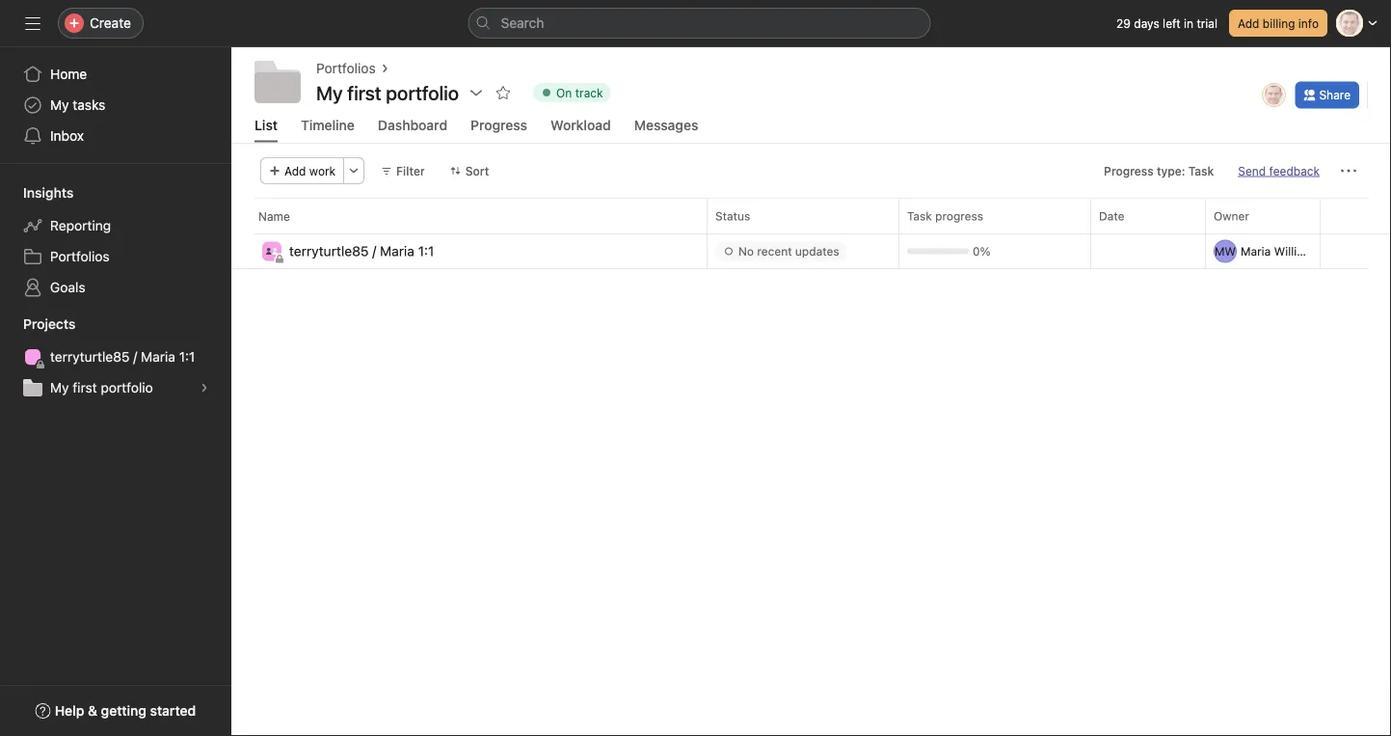 Task type: describe. For each thing, give the bounding box(es) containing it.
more actions image
[[1342, 163, 1357, 178]]

share button
[[1296, 81, 1360, 108]]

home
[[50, 66, 87, 82]]

my for my first portfolio
[[316, 81, 343, 104]]

2 horizontal spatial maria
[[1242, 244, 1272, 258]]

portfolios inside 'link'
[[50, 248, 110, 264]]

1 horizontal spatial portfolios link
[[316, 58, 376, 79]]

workload link
[[551, 117, 611, 142]]

inbox
[[50, 128, 84, 144]]

create button
[[58, 8, 144, 39]]

no recent updates
[[739, 244, 840, 258]]

tt
[[1267, 88, 1282, 102]]

search button
[[468, 8, 931, 39]]

create
[[90, 15, 131, 31]]

progress link
[[471, 117, 528, 142]]

1:1 inside cell
[[418, 243, 434, 259]]

sort button
[[442, 157, 498, 184]]

my tasks
[[50, 97, 106, 113]]

see details, my first portfolio image
[[199, 382, 210, 394]]

inbox link
[[12, 121, 220, 151]]

owner
[[1214, 209, 1250, 223]]

add for add work
[[285, 164, 306, 177]]

my first portfolio
[[316, 81, 459, 104]]

/ inside 'projects' element
[[133, 349, 137, 365]]

goals link
[[12, 272, 220, 303]]

recent
[[758, 244, 793, 258]]

0 horizontal spatial terryturtle85 / maria 1:1 link
[[12, 341, 220, 372]]

task inside dropdown button
[[1189, 164, 1215, 177]]

timeline link
[[301, 117, 355, 142]]

terryturtle85 inside 'projects' element
[[50, 349, 130, 365]]

terryturtle85 / maria 1:1 link inside cell
[[289, 240, 434, 262]]

maria inside 'projects' element
[[141, 349, 175, 365]]

send feedback
[[1239, 164, 1321, 177]]

type:
[[1158, 164, 1186, 177]]

my tasks link
[[12, 90, 220, 121]]

insights
[[23, 185, 74, 201]]

terryturtle85 / maria 1:1 inside cell
[[289, 243, 434, 259]]

add for add billing info
[[1239, 16, 1260, 30]]

track
[[576, 86, 603, 99]]

insights button
[[0, 183, 74, 203]]

no
[[739, 244, 754, 258]]

feedback
[[1270, 164, 1321, 177]]

cell containing mw
[[1206, 233, 1332, 269]]

in
[[1185, 16, 1194, 30]]

dashboard link
[[378, 117, 448, 142]]

search
[[501, 15, 544, 31]]

&
[[88, 703, 97, 719]]

add billing info button
[[1230, 10, 1328, 37]]

progress type: task
[[1105, 164, 1215, 177]]

my first portfolio link
[[12, 372, 220, 403]]

trial
[[1198, 16, 1218, 30]]

insights element
[[0, 176, 232, 307]]

left
[[1163, 16, 1181, 30]]

reporting
[[50, 218, 111, 233]]

more actions image
[[348, 165, 360, 176]]

mw
[[1215, 244, 1237, 258]]

messages link
[[634, 117, 699, 142]]

my for my tasks
[[50, 97, 69, 113]]

info
[[1299, 16, 1320, 30]]

0%
[[973, 244, 991, 258]]

progress for progress type: task
[[1105, 164, 1154, 177]]

remove image
[[1317, 245, 1328, 257]]

on track
[[557, 86, 603, 99]]

updates
[[796, 244, 840, 258]]

global element
[[0, 47, 232, 163]]

maria williams
[[1242, 244, 1320, 258]]

reporting link
[[12, 210, 220, 241]]

projects
[[23, 316, 76, 332]]

portfolios link inside insights element
[[12, 241, 220, 272]]

terryturtle85 / maria 1:1 row
[[232, 233, 1392, 271]]

my for my first portfolio
[[50, 380, 69, 396]]

help & getting started button
[[23, 694, 209, 728]]

no recent updates cell
[[707, 233, 900, 269]]

filter button
[[372, 157, 434, 184]]

williams
[[1275, 244, 1320, 258]]

filter
[[397, 164, 425, 177]]

help & getting started
[[55, 703, 196, 719]]

add to starred image
[[496, 85, 511, 100]]

billing
[[1264, 16, 1296, 30]]

timeline
[[301, 117, 355, 133]]



Task type: vqa. For each thing, say whether or not it's contained in the screenshot.
Mark complete checkbox
no



Task type: locate. For each thing, give the bounding box(es) containing it.
0 vertical spatial task
[[1189, 164, 1215, 177]]

projects button
[[0, 314, 76, 334]]

1 horizontal spatial 1:1
[[418, 243, 434, 259]]

my left first
[[50, 380, 69, 396]]

1:1 up the my first portfolio link
[[179, 349, 195, 365]]

1 vertical spatial progress
[[1105, 164, 1154, 177]]

work
[[310, 164, 336, 177]]

portfolios down reporting
[[50, 248, 110, 264]]

sort
[[466, 164, 489, 177]]

1:1 inside 'projects' element
[[179, 349, 195, 365]]

projects element
[[0, 307, 232, 407]]

share
[[1320, 88, 1351, 102]]

portfolios up 'my first portfolio'
[[316, 60, 376, 76]]

0 vertical spatial portfolios
[[316, 60, 376, 76]]

task progress
[[908, 209, 984, 223]]

progress type: task button
[[1096, 157, 1224, 184]]

terryturtle85 inside cell
[[289, 243, 369, 259]]

task inside row
[[908, 209, 933, 223]]

0 horizontal spatial progress
[[471, 117, 528, 133]]

0 horizontal spatial terryturtle85 / maria 1:1
[[50, 349, 195, 365]]

terryturtle85 / maria 1:1 link up the portfolio
[[12, 341, 220, 372]]

my inside global element
[[50, 97, 69, 113]]

terryturtle85 / maria 1:1 up the portfolio
[[50, 349, 195, 365]]

progress for progress
[[471, 117, 528, 133]]

0 vertical spatial /
[[373, 243, 377, 259]]

1:1 down filter
[[418, 243, 434, 259]]

terryturtle85 / maria 1:1 down more actions image
[[289, 243, 434, 259]]

goals
[[50, 279, 85, 295]]

1 horizontal spatial portfolios
[[316, 60, 376, 76]]

maria inside terryturtle85 / maria 1:1 cell
[[380, 243, 415, 259]]

terryturtle85 / maria 1:1 cell
[[232, 233, 708, 271]]

add inside button
[[1239, 16, 1260, 30]]

/
[[373, 243, 377, 259], [133, 349, 137, 365]]

add left work
[[285, 164, 306, 177]]

first
[[73, 380, 97, 396]]

help
[[55, 703, 84, 719]]

task right "type:"
[[1189, 164, 1215, 177]]

1 vertical spatial /
[[133, 349, 137, 365]]

tasks
[[73, 97, 106, 113]]

status
[[716, 209, 751, 223]]

0 vertical spatial portfolios link
[[316, 58, 376, 79]]

0 horizontal spatial portfolios link
[[12, 241, 220, 272]]

list link
[[255, 117, 278, 142]]

0 horizontal spatial terryturtle85
[[50, 349, 130, 365]]

portfolios link
[[316, 58, 376, 79], [12, 241, 220, 272]]

0 vertical spatial progress
[[471, 117, 528, 133]]

progress
[[471, 117, 528, 133], [1105, 164, 1154, 177]]

/ down filter 'dropdown button'
[[373, 243, 377, 259]]

1 horizontal spatial terryturtle85
[[289, 243, 369, 259]]

add
[[1239, 16, 1260, 30], [285, 164, 306, 177]]

progress
[[936, 209, 984, 223]]

0 horizontal spatial portfolios
[[50, 248, 110, 264]]

row containing name
[[232, 198, 1392, 233]]

1 horizontal spatial /
[[373, 243, 377, 259]]

cell
[[1206, 233, 1332, 269]]

my first portfolio
[[50, 380, 153, 396]]

1 horizontal spatial maria
[[380, 243, 415, 259]]

on track button
[[525, 79, 620, 106]]

name
[[259, 209, 290, 223]]

task left the progress
[[908, 209, 933, 223]]

add inside button
[[285, 164, 306, 177]]

2 row from the top
[[232, 232, 1392, 234]]

1 horizontal spatial add
[[1239, 16, 1260, 30]]

portfolios link up 'my first portfolio'
[[316, 58, 376, 79]]

0 vertical spatial terryturtle85 / maria 1:1
[[289, 243, 434, 259]]

terryturtle85 up first
[[50, 349, 130, 365]]

1 horizontal spatial progress
[[1105, 164, 1154, 177]]

maria down filter 'dropdown button'
[[380, 243, 415, 259]]

0 vertical spatial add
[[1239, 16, 1260, 30]]

maria
[[380, 243, 415, 259], [1242, 244, 1272, 258], [141, 349, 175, 365]]

1 vertical spatial portfolios link
[[12, 241, 220, 272]]

row
[[232, 198, 1392, 233], [232, 232, 1392, 234]]

getting
[[101, 703, 147, 719]]

1 vertical spatial portfolios
[[50, 248, 110, 264]]

messages
[[634, 117, 699, 133]]

1 vertical spatial terryturtle85
[[50, 349, 130, 365]]

my
[[316, 81, 343, 104], [50, 97, 69, 113], [50, 380, 69, 396]]

0 horizontal spatial maria
[[141, 349, 175, 365]]

0 horizontal spatial task
[[908, 209, 933, 223]]

1 horizontal spatial terryturtle85 / maria 1:1
[[289, 243, 434, 259]]

terryturtle85 right people 'image'
[[289, 243, 369, 259]]

0 vertical spatial terryturtle85
[[289, 243, 369, 259]]

terryturtle85
[[289, 243, 369, 259], [50, 349, 130, 365]]

home link
[[12, 59, 220, 90]]

people image
[[266, 245, 278, 257]]

progress down add to starred image
[[471, 117, 528, 133]]

1:1
[[418, 243, 434, 259], [179, 349, 195, 365]]

first portfolio
[[348, 81, 459, 104]]

task
[[1189, 164, 1215, 177], [908, 209, 933, 223]]

29
[[1117, 16, 1132, 30]]

send
[[1239, 164, 1267, 177]]

maria right mw
[[1242, 244, 1272, 258]]

terryturtle85 / maria 1:1
[[289, 243, 434, 259], [50, 349, 195, 365]]

terryturtle85 / maria 1:1 link down more actions image
[[289, 240, 434, 262]]

portfolios
[[316, 60, 376, 76], [50, 248, 110, 264]]

0 horizontal spatial 1:1
[[179, 349, 195, 365]]

progress inside dropdown button
[[1105, 164, 1154, 177]]

show options image
[[469, 85, 484, 100]]

/ inside cell
[[373, 243, 377, 259]]

portfolio
[[101, 380, 153, 396]]

add work
[[285, 164, 336, 177]]

terryturtle85 / maria 1:1 inside 'projects' element
[[50, 349, 195, 365]]

1 horizontal spatial terryturtle85 / maria 1:1 link
[[289, 240, 434, 262]]

started
[[150, 703, 196, 719]]

0 vertical spatial 1:1
[[418, 243, 434, 259]]

days
[[1135, 16, 1160, 30]]

portfolios link down reporting
[[12, 241, 220, 272]]

add billing info
[[1239, 16, 1320, 30]]

1 row from the top
[[232, 198, 1392, 233]]

my inside 'projects' element
[[50, 380, 69, 396]]

1 vertical spatial terryturtle85 / maria 1:1
[[50, 349, 195, 365]]

add left billing on the right top of page
[[1239, 16, 1260, 30]]

1 vertical spatial terryturtle85 / maria 1:1 link
[[12, 341, 220, 372]]

send feedback link
[[1239, 162, 1321, 179]]

list
[[255, 117, 278, 133]]

on
[[557, 86, 572, 99]]

29 days left in trial
[[1117, 16, 1218, 30]]

workload
[[551, 117, 611, 133]]

0 horizontal spatial /
[[133, 349, 137, 365]]

progress left "type:"
[[1105, 164, 1154, 177]]

search list box
[[468, 8, 931, 39]]

dashboard
[[378, 117, 448, 133]]

terryturtle85 / maria 1:1 link
[[289, 240, 434, 262], [12, 341, 220, 372]]

1 horizontal spatial task
[[1189, 164, 1215, 177]]

1 vertical spatial 1:1
[[179, 349, 195, 365]]

0 horizontal spatial add
[[285, 164, 306, 177]]

my left "tasks"
[[50, 97, 69, 113]]

0 vertical spatial terryturtle85 / maria 1:1 link
[[289, 240, 434, 262]]

my up timeline
[[316, 81, 343, 104]]

hide sidebar image
[[25, 15, 41, 31]]

add work button
[[260, 157, 344, 184]]

/ up the portfolio
[[133, 349, 137, 365]]

date
[[1100, 209, 1125, 223]]

1 vertical spatial add
[[285, 164, 306, 177]]

1 vertical spatial task
[[908, 209, 933, 223]]

maria up the portfolio
[[141, 349, 175, 365]]



